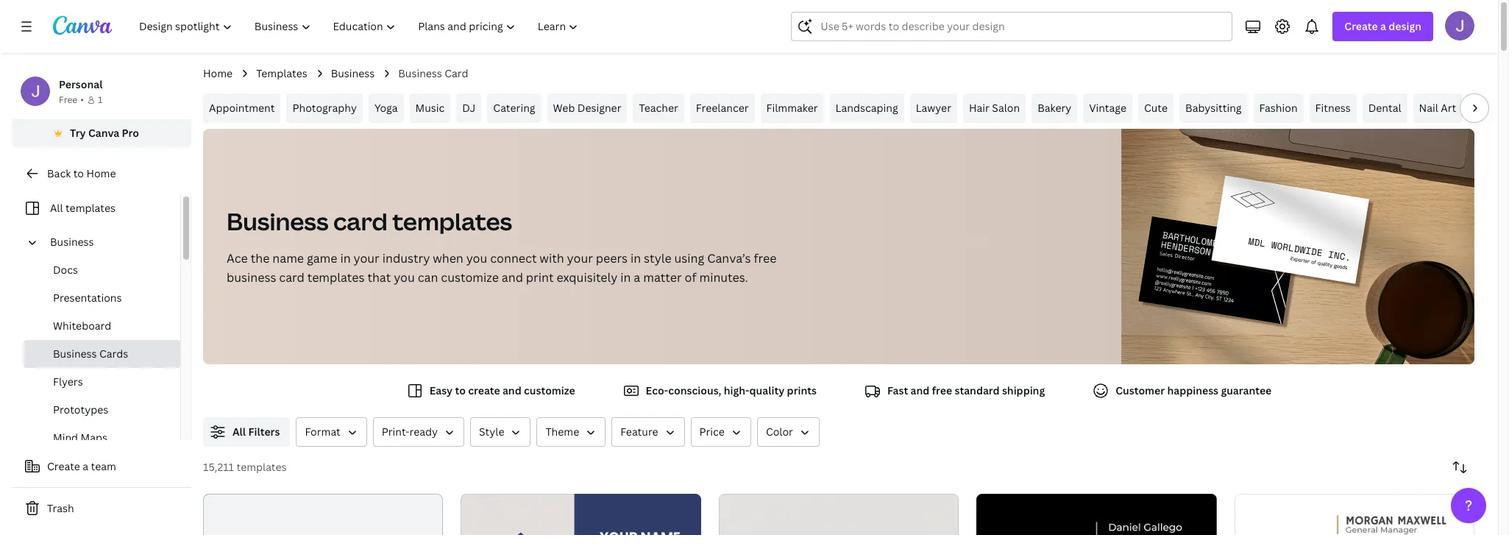 Task type: vqa. For each thing, say whether or not it's contained in the screenshot.
the top All
yes



Task type: locate. For each thing, give the bounding box(es) containing it.
teacher
[[639, 101, 678, 115]]

create inside button
[[47, 459, 80, 473]]

1 vertical spatial customize
[[524, 383, 575, 397]]

you right "when"
[[466, 250, 487, 266]]

0 horizontal spatial home
[[86, 166, 116, 180]]

canva
[[88, 126, 119, 140]]

all for all templates
[[50, 201, 63, 215]]

0 horizontal spatial you
[[394, 269, 415, 286]]

maps
[[81, 431, 107, 445]]

0 vertical spatial home
[[203, 66, 233, 80]]

templates down game
[[307, 269, 365, 286]]

to inside back to home link
[[73, 166, 84, 180]]

1 horizontal spatial card
[[333, 205, 388, 237]]

1 horizontal spatial business link
[[331, 66, 375, 82]]

0 vertical spatial a
[[1381, 19, 1387, 33]]

1 horizontal spatial to
[[455, 383, 466, 397]]

all down back at the top left of page
[[50, 201, 63, 215]]

0 vertical spatial business link
[[331, 66, 375, 82]]

create down mind on the bottom of the page
[[47, 459, 80, 473]]

create a design
[[1345, 19, 1422, 33]]

business link down all templates link
[[44, 228, 171, 256]]

to right "easy"
[[455, 383, 466, 397]]

that
[[368, 269, 391, 286]]

salon
[[992, 101, 1020, 115]]

shipping
[[1002, 383, 1045, 397]]

customize down "when"
[[441, 269, 499, 286]]

in right game
[[340, 250, 351, 266]]

ace
[[227, 250, 248, 266]]

filmmaker
[[767, 101, 818, 115]]

mind
[[53, 431, 78, 445]]

business up the flyers
[[53, 347, 97, 361]]

2 horizontal spatial a
[[1381, 19, 1387, 33]]

customize up theme
[[524, 383, 575, 397]]

1 vertical spatial free
[[932, 383, 952, 397]]

business up music
[[398, 66, 442, 80]]

fast
[[888, 383, 908, 397]]

barber link
[[1468, 93, 1509, 123]]

easy to create and customize
[[430, 383, 575, 397]]

free left standard
[[932, 383, 952, 397]]

1 horizontal spatial customize
[[524, 383, 575, 397]]

a left design
[[1381, 19, 1387, 33]]

1 horizontal spatial create
[[1345, 19, 1378, 33]]

1 horizontal spatial a
[[634, 269, 640, 286]]

you down industry
[[394, 269, 415, 286]]

home
[[203, 66, 233, 80], [86, 166, 116, 180]]

freelancer link
[[690, 93, 755, 123]]

0 horizontal spatial card
[[279, 269, 305, 286]]

to
[[73, 166, 84, 180], [455, 383, 466, 397]]

create for create a design
[[1345, 19, 1378, 33]]

team
[[91, 459, 116, 473]]

all left filters
[[233, 425, 246, 439]]

prints
[[787, 383, 817, 397]]

free
[[754, 250, 777, 266], [932, 383, 952, 397]]

1 horizontal spatial all
[[233, 425, 246, 439]]

your
[[354, 250, 380, 266], [567, 250, 593, 266]]

2 your from the left
[[567, 250, 593, 266]]

1 vertical spatial home
[[86, 166, 116, 180]]

in down peers
[[621, 269, 631, 286]]

card down name
[[279, 269, 305, 286]]

docs link
[[24, 256, 180, 284]]

a inside button
[[83, 459, 88, 473]]

create inside dropdown button
[[1345, 19, 1378, 33]]

try
[[70, 126, 86, 140]]

templates down back to home
[[65, 201, 116, 215]]

nail art
[[1419, 101, 1457, 115]]

back
[[47, 166, 71, 180]]

card inside ace the name game in your industry when you connect with your peers in style using canva's free business card templates that you can customize and print exquisitely in a matter of minutes.
[[279, 269, 305, 286]]

bakery
[[1038, 101, 1072, 115]]

free
[[59, 93, 77, 106]]

1 vertical spatial a
[[634, 269, 640, 286]]

feature button
[[612, 417, 685, 447]]

business card templates
[[227, 205, 512, 237]]

1 vertical spatial card
[[279, 269, 305, 286]]

and inside ace the name game in your industry when you connect with your peers in style using canva's free business card templates that you can customize and print exquisitely in a matter of minutes.
[[502, 269, 523, 286]]

try canva pro button
[[12, 119, 191, 147]]

art
[[1441, 101, 1457, 115]]

a for team
[[83, 459, 88, 473]]

1 vertical spatial to
[[455, 383, 466, 397]]

0 vertical spatial free
[[754, 250, 777, 266]]

and right 'fast' at the right bottom of the page
[[911, 383, 930, 397]]

card up game
[[333, 205, 388, 237]]

to right back at the top left of page
[[73, 166, 84, 180]]

business link
[[331, 66, 375, 82], [44, 228, 171, 256]]

0 horizontal spatial to
[[73, 166, 84, 180]]

back to home link
[[12, 159, 191, 188]]

2 vertical spatial a
[[83, 459, 88, 473]]

minutes.
[[699, 269, 748, 286]]

templates inside ace the name game in your industry when you connect with your peers in style using canva's free business card templates that you can customize and print exquisitely in a matter of minutes.
[[307, 269, 365, 286]]

0 horizontal spatial all
[[50, 201, 63, 215]]

connect
[[490, 250, 537, 266]]

0 horizontal spatial customize
[[441, 269, 499, 286]]

print
[[526, 269, 554, 286]]

exquisitely
[[557, 269, 618, 286]]

all filters button
[[203, 417, 290, 447]]

eco-conscious, high-quality prints
[[646, 383, 817, 397]]

pro
[[122, 126, 139, 140]]

0 vertical spatial to
[[73, 166, 84, 180]]

0 vertical spatial create
[[1345, 19, 1378, 33]]

customer happiness guarantee
[[1116, 383, 1272, 397]]

home up appointment
[[203, 66, 233, 80]]

to for easy
[[455, 383, 466, 397]]

of
[[685, 269, 697, 286]]

and down connect
[[502, 269, 523, 286]]

0 horizontal spatial create
[[47, 459, 80, 473]]

all inside button
[[233, 425, 246, 439]]

1 vertical spatial business link
[[44, 228, 171, 256]]

0 vertical spatial customize
[[441, 269, 499, 286]]

0 horizontal spatial business link
[[44, 228, 171, 256]]

dj link
[[456, 93, 482, 123]]

free right canva's
[[754, 250, 777, 266]]

can
[[418, 269, 438, 286]]

0 vertical spatial you
[[466, 250, 487, 266]]

create
[[1345, 19, 1378, 33], [47, 459, 80, 473]]

0 vertical spatial all
[[50, 201, 63, 215]]

None search field
[[791, 12, 1233, 41]]

1 your from the left
[[354, 250, 380, 266]]

business link up photography
[[331, 66, 375, 82]]

0 horizontal spatial free
[[754, 250, 777, 266]]

1 vertical spatial create
[[47, 459, 80, 473]]

a left the team
[[83, 459, 88, 473]]

quality
[[750, 383, 785, 397]]

yoga link
[[369, 93, 404, 123]]

a inside ace the name game in your industry when you connect with your peers in style using canva's free business card templates that you can customize and print exquisitely in a matter of minutes.
[[634, 269, 640, 286]]

your up that
[[354, 250, 380, 266]]

music
[[415, 101, 445, 115]]

bakery link
[[1032, 93, 1078, 123]]

all templates link
[[21, 194, 171, 222]]

ready
[[410, 425, 438, 439]]

cute link
[[1139, 93, 1174, 123]]

industry
[[382, 250, 430, 266]]

mind maps link
[[24, 424, 180, 452]]

grey black modern elegant name initials monogram business card image
[[719, 494, 959, 535]]

a left matter
[[634, 269, 640, 286]]

and
[[502, 269, 523, 286], [503, 383, 522, 397], [911, 383, 930, 397]]

0 horizontal spatial a
[[83, 459, 88, 473]]

1 vertical spatial all
[[233, 425, 246, 439]]

a inside dropdown button
[[1381, 19, 1387, 33]]

customize
[[441, 269, 499, 286], [524, 383, 575, 397]]

0 horizontal spatial your
[[354, 250, 380, 266]]

fitness
[[1316, 101, 1351, 115]]

hair salon
[[969, 101, 1020, 115]]

business up name
[[227, 205, 329, 237]]

1 horizontal spatial your
[[567, 250, 593, 266]]

1 vertical spatial you
[[394, 269, 415, 286]]

templates
[[256, 66, 307, 80]]

print-
[[382, 425, 410, 439]]

create left design
[[1345, 19, 1378, 33]]

your up exquisitely
[[567, 250, 593, 266]]

home up all templates link
[[86, 166, 116, 180]]

theme button
[[537, 417, 606, 447]]

nail art link
[[1413, 93, 1463, 123]]

customize inside ace the name game in your industry when you connect with your peers in style using canva's free business card templates that you can customize and print exquisitely in a matter of minutes.
[[441, 269, 499, 286]]

in left style
[[631, 250, 641, 266]]

create a team button
[[12, 452, 191, 481]]

fast and free standard shipping
[[888, 383, 1045, 397]]



Task type: describe. For each thing, give the bounding box(es) containing it.
black and white simple personal business card image
[[977, 494, 1217, 535]]

business for cards
[[53, 347, 97, 361]]

top level navigation element
[[130, 12, 591, 41]]

0 vertical spatial card
[[333, 205, 388, 237]]

matter
[[643, 269, 682, 286]]

color button
[[757, 417, 820, 447]]

dental link
[[1363, 93, 1408, 123]]

free •
[[59, 93, 84, 106]]

with
[[540, 250, 564, 266]]

card
[[445, 66, 468, 80]]

high-
[[724, 383, 750, 397]]

fashion
[[1260, 101, 1298, 115]]

1 horizontal spatial free
[[932, 383, 952, 397]]

when
[[433, 250, 463, 266]]

dental
[[1369, 101, 1402, 115]]

all filters
[[233, 425, 280, 439]]

free inside ace the name game in your industry when you connect with your peers in style using canva's free business card templates that you can customize and print exquisitely in a matter of minutes.
[[754, 250, 777, 266]]

•
[[80, 93, 84, 106]]

back to home
[[47, 166, 116, 180]]

style button
[[470, 417, 531, 447]]

appointment link
[[203, 93, 281, 123]]

catering link
[[487, 93, 541, 123]]

flyers link
[[24, 368, 180, 396]]

catering
[[493, 101, 535, 115]]

personal
[[59, 77, 103, 91]]

barber
[[1474, 101, 1508, 115]]

create
[[468, 383, 500, 397]]

style
[[644, 250, 672, 266]]

fitness link
[[1310, 93, 1357, 123]]

price
[[700, 425, 725, 439]]

lawyer link
[[910, 93, 957, 123]]

style
[[479, 425, 504, 439]]

easy
[[430, 383, 453, 397]]

ace the name game in your industry when you connect with your peers in style using canva's free business card templates that you can customize and print exquisitely in a matter of minutes.
[[227, 250, 777, 286]]

docs
[[53, 263, 78, 277]]

1 horizontal spatial you
[[466, 250, 487, 266]]

conscious,
[[668, 383, 722, 397]]

create for create a team
[[47, 459, 80, 473]]

presentations link
[[24, 284, 180, 312]]

design
[[1389, 19, 1422, 33]]

web designer
[[553, 101, 622, 115]]

business up docs
[[50, 235, 94, 249]]

freelancer
[[696, 101, 749, 115]]

templates down filters
[[237, 460, 287, 474]]

cute
[[1144, 101, 1168, 115]]

Search search field
[[821, 13, 1223, 40]]

babysitting
[[1186, 101, 1242, 115]]

blue grey minimalist modern business card image
[[461, 494, 701, 535]]

eco-
[[646, 383, 668, 397]]

business
[[227, 269, 276, 286]]

cards
[[99, 347, 128, 361]]

photography link
[[287, 93, 363, 123]]

business for card
[[398, 66, 442, 80]]

to for back
[[73, 166, 84, 180]]

business up photography
[[331, 66, 375, 80]]

filmmaker link
[[761, 93, 824, 123]]

standard
[[955, 383, 1000, 397]]

happiness
[[1168, 383, 1219, 397]]

business for card
[[227, 205, 329, 237]]

a for design
[[1381, 19, 1387, 33]]

feature
[[621, 425, 658, 439]]

whiteboard link
[[24, 312, 180, 340]]

all for all filters
[[233, 425, 246, 439]]

simple corporate business card image
[[1235, 494, 1475, 535]]

customer
[[1116, 383, 1165, 397]]

format
[[305, 425, 341, 439]]

and right create
[[503, 383, 522, 397]]

business card
[[398, 66, 468, 80]]

music link
[[410, 93, 451, 123]]

templates up "when"
[[392, 205, 512, 237]]

using
[[675, 250, 705, 266]]

yoga
[[375, 101, 398, 115]]

babysitting link
[[1180, 93, 1248, 123]]

vintage
[[1089, 101, 1127, 115]]

home link
[[203, 66, 233, 82]]

create a design button
[[1333, 12, 1434, 41]]

prototypes link
[[24, 396, 180, 424]]

1 horizontal spatial home
[[203, 66, 233, 80]]

jacob simon image
[[1445, 11, 1475, 40]]

photography
[[292, 101, 357, 115]]

appointment
[[209, 101, 275, 115]]

game
[[307, 250, 337, 266]]

Sort by button
[[1445, 453, 1475, 482]]

mind maps
[[53, 431, 107, 445]]

designer
[[578, 101, 622, 115]]

filters
[[248, 425, 280, 439]]

price button
[[691, 417, 751, 447]]

teacher link
[[633, 93, 684, 123]]

trash
[[47, 501, 74, 515]]

prototypes
[[53, 403, 108, 417]]

15,211 templates
[[203, 460, 287, 474]]

1
[[98, 93, 102, 106]]

lawyer
[[916, 101, 952, 115]]

create a team
[[47, 459, 116, 473]]

business cards
[[53, 347, 128, 361]]

print-ready button
[[373, 417, 464, 447]]

peers
[[596, 250, 628, 266]]

templates link
[[256, 66, 307, 82]]

dj
[[462, 101, 476, 115]]

try canva pro
[[70, 126, 139, 140]]

print-ready
[[382, 425, 438, 439]]

name
[[273, 250, 304, 266]]



